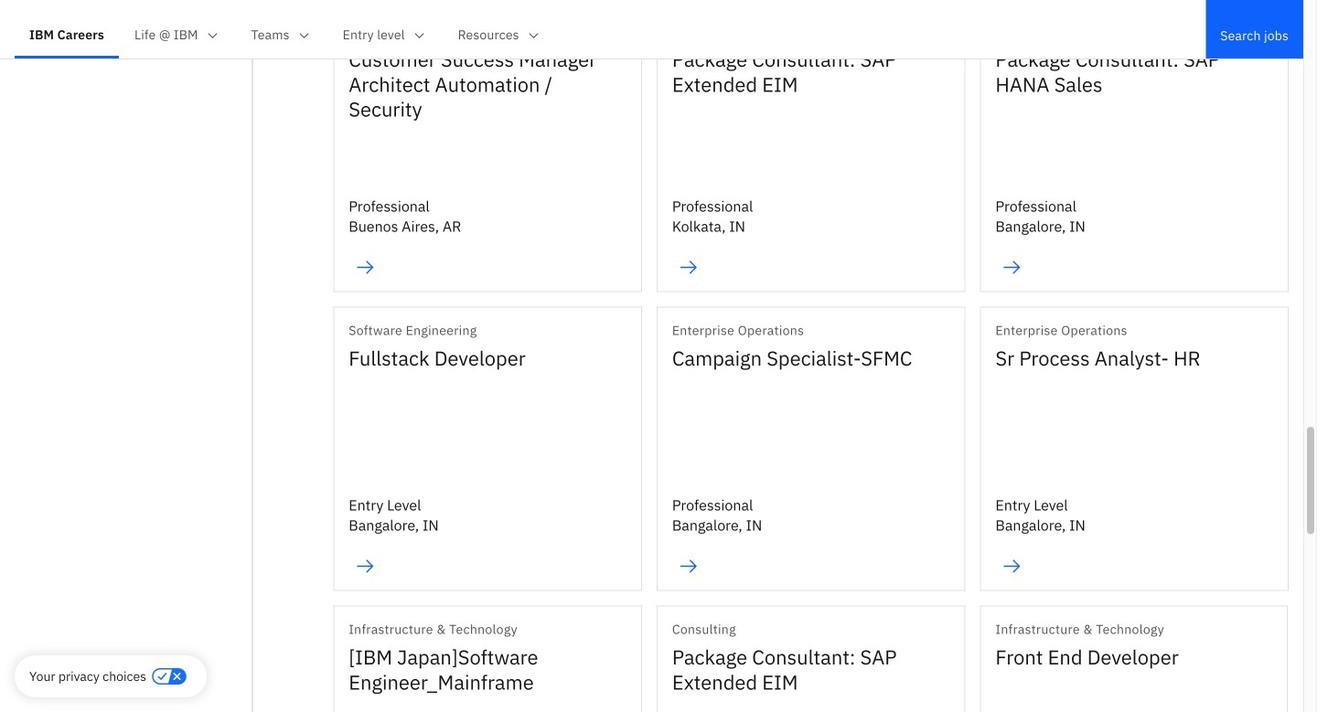 Task type: vqa. For each thing, say whether or not it's contained in the screenshot.
Let's talk ELEMENT
no



Task type: describe. For each thing, give the bounding box(es) containing it.
your privacy choices element
[[29, 667, 146, 687]]



